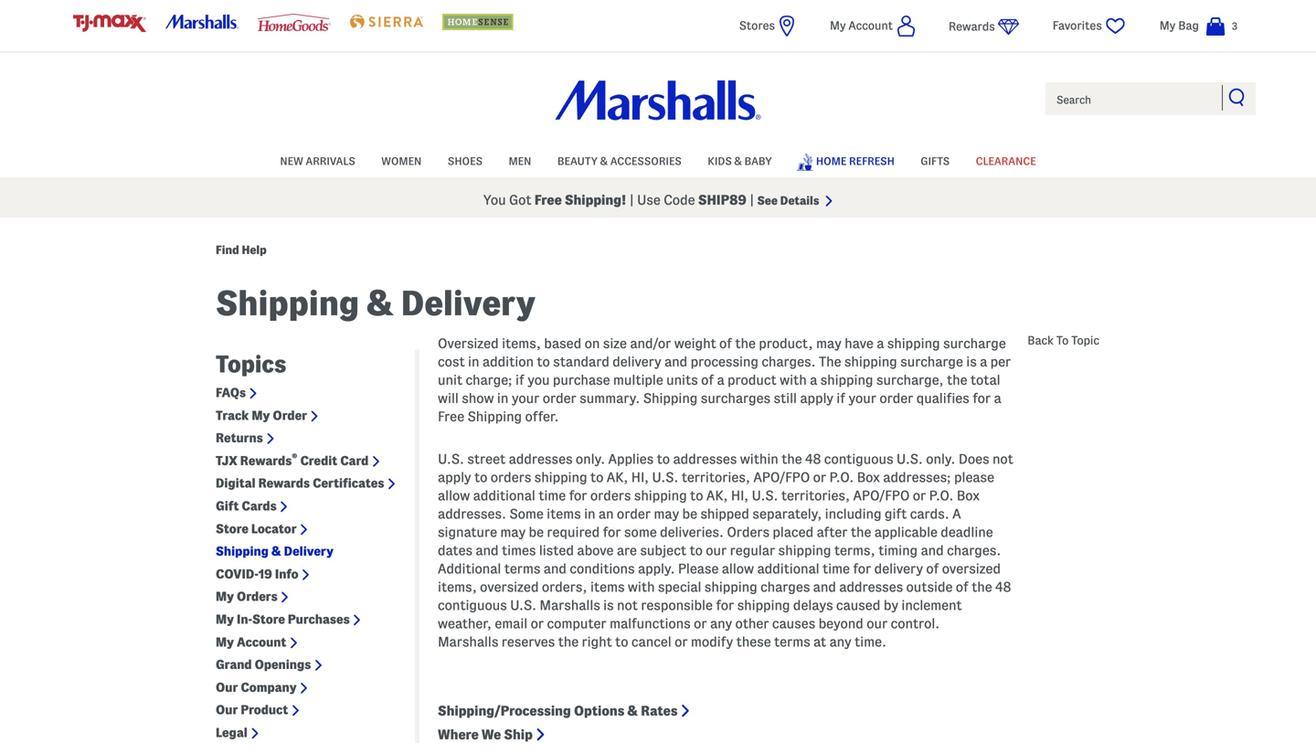 Task type: describe. For each thing, give the bounding box(es) containing it.
signature
[[438, 525, 497, 540]]

to up shipped
[[690, 488, 703, 503]]

the up qualifies
[[947, 373, 967, 388]]

marshalls home image
[[555, 80, 761, 120]]

stores
[[739, 19, 775, 32]]

where
[[438, 727, 479, 742]]

an
[[599, 506, 614, 522]]

0 horizontal spatial ak,
[[607, 470, 628, 485]]

see details link
[[757, 194, 833, 207]]

cost
[[438, 354, 465, 369]]

0 horizontal spatial oversized
[[480, 580, 539, 595]]

apply.
[[638, 561, 675, 576]]

u.s. street addresses only. applies to addresses within the 48 contiguous u.s. only. does not apply to orders shipping to ak, hi, u.s. territories, apo/fpo or p.o. box addresses; please allow additional time for orders shipping to ak, hi, u.s. territories, apo/fpo or p.o. box addresses. some items in an order may be shipped separately, including gift cards. a signature may be required for some deliveries. orders placed after the applicable deadline dates and times listed above are subject to our regular shipping terms, timing and charges. additional terms and conditions apply. please allow additional time for delivery of oversized items, oversized orders, items with special shipping charges and addresses outside of the 48 contiguous u.s. marshalls is not responsible for shipping delays caused by inclement weather, email or computer malfunctions or any other causes beyond our control. marshalls reserves the right to cancel or modify these terms at any time.
[[438, 452, 1013, 650]]

faqs link
[[216, 385, 246, 401]]

0 horizontal spatial in
[[468, 354, 479, 369]]

a right is in the right of the page
[[980, 354, 987, 369]]

0 horizontal spatial 48
[[805, 452, 821, 467]]

1 horizontal spatial any
[[829, 634, 851, 650]]

1 horizontal spatial if
[[837, 391, 845, 406]]

for down an
[[603, 525, 621, 540]]

please
[[954, 470, 994, 485]]

to right the right
[[615, 634, 628, 650]]

the down computer
[[558, 634, 579, 650]]

stores link
[[739, 15, 798, 37]]

home refresh link
[[796, 144, 895, 176]]

weather,
[[438, 616, 492, 631]]

product,
[[759, 336, 813, 351]]

0 horizontal spatial p.o.
[[829, 470, 854, 485]]

items, inside 'oversized items, based on size and/or weight of the product, may have a shipping surcharge cost in addition to standard delivery and processing charges. the shipping surcharge is a per unit charge; if you purchase multiple units of a product with a shipping surcharge, the total will show in your order summary. shipping surcharges still apply if your order qualifies for a free shipping offer.'
[[502, 336, 541, 351]]

shipping down the
[[820, 373, 873, 388]]

some
[[624, 525, 657, 540]]

back
[[1027, 334, 1054, 347]]

show
[[462, 391, 494, 406]]

0 horizontal spatial may
[[500, 525, 526, 540]]

clearance
[[976, 155, 1036, 167]]

a down total
[[994, 391, 1001, 406]]

the up terms,
[[851, 525, 871, 540]]

3
[[1232, 21, 1238, 32]]

shipping up some at the bottom of the page
[[534, 470, 587, 485]]

may inside 'oversized items, based on size and/or weight of the product, may have a shipping surcharge cost in addition to standard delivery and processing charges. the shipping surcharge is a per unit charge; if you purchase multiple units of a product with a shipping surcharge, the total will show in your order summary. shipping surcharges still apply if your order qualifies for a free shipping offer.'
[[816, 336, 841, 351]]

some
[[509, 506, 544, 522]]

my bag
[[1160, 19, 1199, 32]]

returns
[[216, 431, 263, 445]]

multiple
[[613, 373, 663, 388]]

free inside 'oversized items, based on size and/or weight of the product, may have a shipping surcharge cost in addition to standard delivery and processing charges. the shipping surcharge is a per unit charge; if you purchase multiple units of a product with a shipping surcharge, the total will show in your order summary. shipping surcharges still apply if your order qualifies for a free shipping offer.'
[[438, 409, 464, 424]]

items, inside the u.s. street addresses only. applies to addresses within the 48 contiguous u.s. only. does not apply to orders shipping to ak, hi, u.s. territories, apo/fpo or p.o. box addresses; please allow additional time for orders shipping to ak, hi, u.s. territories, apo/fpo or p.o. box addresses. some items in an order may be shipped separately, including gift cards. a signature may be required for some deliveries. orders placed after the applicable deadline dates and times listed above are subject to our regular shipping terms, timing and charges. additional terms and conditions apply. please allow additional time for delivery of oversized items, oversized orders, items with special shipping charges and addresses outside of the 48 contiguous u.s. marshalls is not responsible for shipping delays caused by inclement weather, email or computer malfunctions or any other causes beyond our control. marshalls reserves the right to cancel or modify these terms at any time.
[[438, 580, 477, 595]]

apply inside the u.s. street addresses only. applies to addresses within the 48 contiguous u.s. only. does not apply to orders shipping to ak, hi, u.s. territories, apo/fpo or p.o. box addresses; please allow additional time for orders shipping to ak, hi, u.s. territories, apo/fpo or p.o. box addresses. some items in an order may be shipped separately, including gift cards. a signature may be required for some deliveries. orders placed after the applicable deadline dates and times listed above are subject to our regular shipping terms, timing and charges. additional terms and conditions apply. please allow additional time for delivery of oversized items, oversized orders, items with special shipping charges and addresses outside of the 48 contiguous u.s. marshalls is not responsible for shipping delays caused by inclement weather, email or computer malfunctions or any other causes beyond our control. marshalls reserves the right to cancel or modify these terms at any time.
[[438, 470, 471, 485]]

malfunctions
[[610, 616, 691, 631]]

0 vertical spatial contiguous
[[824, 452, 893, 467]]

new arrivals
[[280, 155, 355, 167]]

my orders link
[[216, 589, 277, 605]]

1 vertical spatial 48
[[995, 580, 1011, 595]]

oversized items, based on size and/or weight of the product, may have a shipping surcharge cost in addition to standard delivery and processing charges. the shipping surcharge is a per unit charge; if you purchase multiple units of a product with a shipping surcharge, the total will show in your order summary. shipping surcharges still apply if your order qualifies for a free shipping offer.
[[438, 336, 1011, 424]]

tjx
[[216, 454, 237, 467]]

shipping down placed
[[778, 543, 831, 558]]

1 horizontal spatial terms
[[774, 634, 810, 650]]

per
[[990, 354, 1011, 369]]

shipping down 'please'
[[704, 580, 757, 595]]

u.s. up addresses;
[[896, 452, 923, 467]]

0 horizontal spatial any
[[710, 616, 732, 631]]

or up modify at the right bottom of the page
[[694, 616, 707, 631]]

code
[[664, 192, 695, 207]]

times
[[502, 543, 536, 558]]

1 vertical spatial not
[[617, 598, 638, 613]]

where we ship link
[[438, 727, 533, 742]]

the up processing
[[735, 336, 756, 351]]

find help
[[216, 244, 267, 256]]

purchase
[[553, 373, 610, 388]]

orders inside the u.s. street addresses only. applies to addresses within the 48 contiguous u.s. only. does not apply to orders shipping to ak, hi, u.s. territories, apo/fpo or p.o. box addresses; please allow additional time for orders shipping to ak, hi, u.s. territories, apo/fpo or p.o. box addresses. some items in an order may be shipped separately, including gift cards. a signature may be required for some deliveries. orders placed after the applicable deadline dates and times listed above are subject to our regular shipping terms, timing and charges. additional terms and conditions apply. please allow additional time for delivery of oversized items, oversized orders, items with special shipping charges and addresses outside of the 48 contiguous u.s. marshalls is not responsible for shipping delays caused by inclement weather, email or computer malfunctions or any other causes beyond our control. marshalls reserves the right to cancel or modify these terms at any time.
[[727, 525, 770, 540]]

cancel
[[631, 634, 671, 650]]

my bag link
[[1160, 15, 1226, 37]]

0 vertical spatial surcharge
[[943, 336, 1006, 351]]

of up outside
[[926, 561, 939, 576]]

1 horizontal spatial my account link
[[830, 15, 916, 37]]

0 vertical spatial delivery
[[401, 284, 536, 322]]

u.s. up email
[[510, 598, 536, 613]]

shipping down help
[[216, 284, 359, 322]]

my account
[[830, 19, 893, 32]]

to right applies
[[657, 452, 670, 467]]

my right stores link
[[830, 19, 846, 32]]

marshalls.com image
[[165, 15, 238, 29]]

0 horizontal spatial items
[[547, 506, 581, 522]]

shipping down show
[[467, 409, 522, 424]]

1 vertical spatial orders
[[590, 488, 631, 503]]

1 horizontal spatial p.o.
[[929, 488, 954, 503]]

product
[[727, 373, 777, 388]]

1 horizontal spatial not
[[992, 452, 1013, 467]]

favorites
[[1053, 19, 1102, 32]]

shipping up surcharge, in the bottom right of the page
[[887, 336, 940, 351]]

surcharges
[[701, 391, 770, 406]]

0 horizontal spatial apo/fpo
[[753, 470, 810, 485]]

in for street
[[584, 506, 595, 522]]

or right cancel on the bottom of the page
[[675, 634, 688, 650]]

0 vertical spatial box
[[857, 470, 880, 485]]

legal link
[[216, 725, 247, 741]]

help
[[242, 244, 267, 256]]

or up separately, on the bottom
[[813, 470, 826, 485]]

additional
[[438, 561, 501, 576]]

or down addresses;
[[913, 488, 926, 503]]

1 horizontal spatial apo/fpo
[[853, 488, 910, 503]]

0 vertical spatial additional
[[473, 488, 535, 503]]

gifts link
[[921, 146, 950, 174]]

marshalls is
[[540, 598, 614, 613]]

homesense.com image
[[442, 14, 515, 30]]

0 horizontal spatial store
[[216, 522, 248, 535]]

0 horizontal spatial my account link
[[216, 635, 286, 650]]

to
[[1056, 334, 1069, 347]]

unit
[[438, 373, 463, 388]]

terms,
[[834, 543, 875, 558]]

for inside 'oversized items, based on size and/or weight of the product, may have a shipping surcharge cost in addition to standard delivery and processing charges. the shipping surcharge is a per unit charge; if you purchase multiple units of a product with a shipping surcharge, the total will show in your order summary. shipping surcharges still apply if your order qualifies for a free shipping offer.'
[[973, 391, 991, 406]]

beyond
[[818, 616, 863, 631]]

1 horizontal spatial ak,
[[706, 488, 728, 503]]

my left bag
[[1160, 19, 1176, 32]]

oversized
[[438, 336, 499, 351]]

sierra.com image
[[350, 15, 423, 29]]

track my order link
[[216, 408, 307, 423]]

0 vertical spatial oversized
[[942, 561, 1001, 576]]

find help link
[[216, 243, 267, 257]]

charges
[[760, 580, 810, 595]]

my right track
[[252, 408, 270, 422]]

shipping up some
[[634, 488, 687, 503]]

0 vertical spatial orders
[[491, 470, 531, 485]]

modify
[[691, 634, 733, 650]]

a down the product, at the top
[[810, 373, 817, 388]]

responsible
[[641, 598, 713, 613]]

is
[[966, 354, 977, 369]]

we
[[482, 727, 501, 742]]

& inside shipping/processing options & rates where we ship
[[627, 703, 638, 719]]

new arrivals link
[[280, 146, 355, 174]]

and down applicable
[[921, 543, 944, 558]]

qualifies
[[916, 391, 969, 406]]

1 vertical spatial box
[[957, 488, 980, 503]]

causes
[[772, 616, 815, 631]]

got
[[509, 192, 531, 207]]

rewards link
[[949, 16, 1020, 38]]

1 vertical spatial store
[[252, 612, 285, 626]]

shipping down units on the right of page
[[643, 391, 698, 406]]

ship
[[504, 727, 533, 742]]

account inside banner
[[849, 19, 893, 32]]

1 vertical spatial contiguous
[[438, 598, 507, 613]]

and up delays on the bottom right of page
[[813, 580, 836, 595]]

gift
[[885, 506, 907, 522]]

in for items,
[[497, 391, 508, 406]]

deadline
[[941, 525, 993, 540]]

email
[[495, 616, 528, 631]]

1 vertical spatial hi,
[[731, 488, 749, 503]]

a
[[952, 506, 961, 522]]

with inside 'oversized items, based on size and/or weight of the product, may have a shipping surcharge cost in addition to standard delivery and processing charges. the shipping surcharge is a per unit charge; if you purchase multiple units of a product with a shipping surcharge, the total will show in your order summary. shipping surcharges still apply if your order qualifies for a free shipping offer.'
[[780, 373, 807, 388]]

baby
[[744, 155, 772, 167]]

men link
[[509, 146, 531, 174]]

menu bar inside banner
[[73, 144, 1243, 177]]

including
[[825, 506, 882, 522]]

and down listed
[[544, 561, 567, 576]]

in-
[[237, 612, 252, 626]]

certificates
[[313, 476, 384, 490]]

required
[[547, 525, 600, 540]]

2 only. from the left
[[926, 452, 955, 467]]

shipping up other
[[737, 598, 790, 613]]

the
[[819, 354, 841, 369]]

0 horizontal spatial be
[[529, 525, 544, 540]]

u.s. up separately, on the bottom
[[752, 488, 778, 503]]

kids & baby
[[708, 155, 772, 167]]

1 horizontal spatial territories,
[[781, 488, 850, 503]]

delivery inside the u.s. street addresses only. applies to addresses within the 48 contiguous u.s. only. does not apply to orders shipping to ak, hi, u.s. territories, apo/fpo or p.o. box addresses; please allow additional time for orders shipping to ak, hi, u.s. territories, apo/fpo or p.o. box addresses. some items in an order may be shipped separately, including gift cards. a signature may be required for some deliveries. orders placed after the applicable deadline dates and times listed above are subject to our regular shipping terms, timing and charges. additional terms and conditions apply. please allow additional time for delivery of oversized items, oversized orders, items with special shipping charges and addresses outside of the 48 contiguous u.s. marshalls is not responsible for shipping delays caused by inclement weather, email or computer malfunctions or any other causes beyond our control. marshalls reserves the right to cancel or modify these terms at any time.
[[874, 561, 923, 576]]

favorites link
[[1053, 15, 1128, 37]]

separately,
[[752, 506, 822, 522]]

charges. inside 'oversized items, based on size and/or weight of the product, may have a shipping surcharge cost in addition to standard delivery and processing charges. the shipping surcharge is a per unit charge; if you purchase multiple units of a product with a shipping surcharge, the total will show in your order summary. shipping surcharges still apply if your order qualifies for a free shipping offer.'
[[762, 354, 816, 369]]

0 vertical spatial terms
[[504, 561, 540, 576]]

or right email
[[531, 616, 544, 631]]

my up the grand
[[216, 635, 234, 649]]

processing
[[691, 354, 759, 369]]

of down processing
[[701, 373, 714, 388]]

of right outside
[[956, 580, 969, 595]]

1 vertical spatial surcharge
[[900, 354, 963, 369]]

summary.
[[580, 391, 640, 406]]

to down "street"
[[474, 470, 487, 485]]

1 horizontal spatial allow
[[722, 561, 754, 576]]

a right have
[[877, 336, 884, 351]]

0 horizontal spatial addresses
[[509, 452, 573, 467]]

for down terms,
[[853, 561, 871, 576]]

0 vertical spatial be
[[682, 506, 697, 522]]



Task type: vqa. For each thing, say whether or not it's contained in the screenshot.
$16.00 to the left
no



Task type: locate. For each thing, give the bounding box(es) containing it.
1 horizontal spatial orders
[[590, 488, 631, 503]]

box up including
[[857, 470, 880, 485]]

banner
[[0, 0, 1316, 218]]

order up offer.
[[543, 391, 576, 406]]

in down oversized
[[468, 354, 479, 369]]

apo/fpo down within
[[753, 470, 810, 485]]

inclement
[[901, 598, 962, 613]]

territories, up shipped
[[682, 470, 750, 485]]

1 horizontal spatial delivery
[[401, 284, 536, 322]]

2 our from the top
[[216, 703, 238, 717]]

to up 'please'
[[690, 543, 703, 558]]

tjmaxx.com image
[[73, 15, 146, 32]]

does
[[959, 452, 989, 467]]

topics
[[216, 351, 286, 377]]

shipping & delivery
[[216, 284, 536, 322]]

accessories
[[610, 155, 682, 167]]

our up the legal
[[216, 703, 238, 717]]

applicable
[[874, 525, 938, 540]]

shoes link
[[448, 146, 482, 174]]

0 vertical spatial allow
[[438, 488, 470, 503]]

none submit inside site search search box
[[1228, 88, 1247, 106]]

1 horizontal spatial box
[[957, 488, 980, 503]]

1 horizontal spatial 48
[[995, 580, 1011, 595]]

clearance link
[[976, 146, 1036, 174]]

my
[[830, 19, 846, 32], [1160, 19, 1176, 32], [252, 408, 270, 422], [216, 590, 234, 603], [216, 612, 234, 626], [216, 635, 234, 649]]

1 horizontal spatial in
[[497, 391, 508, 406]]

delivery inside 'oversized items, based on size and/or weight of the product, may have a shipping surcharge cost in addition to standard delivery and processing charges. the shipping surcharge is a per unit charge; if you purchase multiple units of a product with a shipping surcharge, the total will show in your order summary. shipping surcharges still apply if your order qualifies for a free shipping offer.'
[[613, 354, 661, 369]]

items
[[547, 506, 581, 522], [590, 580, 625, 595]]

terms down the times
[[504, 561, 540, 576]]

timing
[[878, 543, 918, 558]]

in left an
[[584, 506, 595, 522]]

these
[[736, 634, 771, 650]]

with
[[780, 373, 807, 388], [628, 580, 655, 595]]

shipping up covid-
[[216, 544, 269, 558]]

2 vertical spatial in
[[584, 506, 595, 522]]

0 horizontal spatial delivery
[[284, 544, 334, 558]]

delivery down timing
[[874, 561, 923, 576]]

the right outside
[[972, 580, 992, 595]]

may up deliveries.
[[654, 506, 679, 522]]

my down covid-
[[216, 590, 234, 603]]

with inside the u.s. street addresses only. applies to addresses within the 48 contiguous u.s. only. does not apply to orders shipping to ak, hi, u.s. territories, apo/fpo or p.o. box addresses; please allow additional time for orders shipping to ak, hi, u.s. territories, apo/fpo or p.o. box addresses. some items in an order may be shipped separately, including gift cards. a signature may be required for some deliveries. orders placed after the applicable deadline dates and times listed above are subject to our regular shipping terms, timing and charges. additional terms and conditions apply. please allow additional time for delivery of oversized items, oversized orders, items with special shipping charges and addresses outside of the 48 contiguous u.s. marshalls is not responsible for shipping delays caused by inclement weather, email or computer malfunctions or any other causes beyond our control. marshalls reserves the right to cancel or modify these terms at any time.
[[628, 580, 655, 595]]

1 vertical spatial with
[[628, 580, 655, 595]]

0 vertical spatial hi,
[[631, 470, 649, 485]]

0 vertical spatial items,
[[502, 336, 541, 351]]

1 vertical spatial time
[[822, 561, 850, 576]]

gifts
[[921, 155, 950, 167]]

1 horizontal spatial be
[[682, 506, 697, 522]]

to
[[537, 354, 550, 369], [657, 452, 670, 467], [474, 470, 487, 485], [590, 470, 604, 485], [690, 488, 703, 503], [690, 543, 703, 558], [615, 634, 628, 650]]

site search search field
[[1044, 80, 1258, 117]]

addresses down offer.
[[509, 452, 573, 467]]

1 horizontal spatial apply
[[800, 391, 833, 406]]

1 vertical spatial be
[[529, 525, 544, 540]]

in down charge;
[[497, 391, 508, 406]]

for up required
[[569, 488, 587, 503]]

1 our from the top
[[216, 680, 238, 694]]

0 vertical spatial items
[[547, 506, 581, 522]]

0 horizontal spatial orders
[[237, 590, 277, 603]]

2 your from the left
[[848, 391, 876, 406]]

1 vertical spatial free
[[438, 409, 464, 424]]

delivery up multiple
[[613, 354, 661, 369]]

your down surcharge, in the bottom right of the page
[[848, 391, 876, 406]]

0 vertical spatial time
[[538, 488, 566, 503]]

charge;
[[466, 373, 512, 388]]

1 horizontal spatial orders
[[727, 525, 770, 540]]

our product link
[[216, 702, 288, 718]]

surcharge,
[[876, 373, 944, 388]]

marquee
[[0, 182, 1316, 218]]

0 vertical spatial rewards
[[949, 20, 995, 33]]

apply
[[800, 391, 833, 406], [438, 470, 471, 485]]

shipping/processing options & rates link
[[438, 703, 678, 719]]

order inside the u.s. street addresses only. applies to addresses within the 48 contiguous u.s. only. does not apply to orders shipping to ak, hi, u.s. territories, apo/fpo or p.o. box addresses; please allow additional time for orders shipping to ak, hi, u.s. territories, apo/fpo or p.o. box addresses. some items in an order may be shipped separately, including gift cards. a signature may be required for some deliveries. orders placed after the applicable deadline dates and times listed above are subject to our regular shipping terms, timing and charges. additional terms and conditions apply. please allow additional time for delivery of oversized items, oversized orders, items with special shipping charges and addresses outside of the 48 contiguous u.s. marshalls is not responsible for shipping delays caused by inclement weather, email or computer malfunctions or any other causes beyond our control. marshalls reserves the right to cancel or modify these terms at any time.
[[617, 506, 651, 522]]

with up still
[[780, 373, 807, 388]]

1 vertical spatial apo/fpo
[[853, 488, 910, 503]]

apply down "street"
[[438, 470, 471, 485]]

order down surcharge, in the bottom right of the page
[[880, 391, 913, 406]]

2 vertical spatial rewards
[[258, 476, 310, 490]]

1 horizontal spatial delivery
[[874, 561, 923, 576]]

conditions
[[570, 561, 635, 576]]

women link
[[381, 146, 422, 174]]

our down the grand
[[216, 680, 238, 694]]

charges. inside the u.s. street addresses only. applies to addresses within the 48 contiguous u.s. only. does not apply to orders shipping to ak, hi, u.s. territories, apo/fpo or p.o. box addresses; please allow additional time for orders shipping to ak, hi, u.s. territories, apo/fpo or p.o. box addresses. some items in an order may be shipped separately, including gift cards. a signature may be required for some deliveries. orders placed after the applicable deadline dates and times listed above are subject to our regular shipping terms, timing and charges. additional terms and conditions apply. please allow additional time for delivery of oversized items, oversized orders, items with special shipping charges and addresses outside of the 48 contiguous u.s. marshalls is not responsible for shipping delays caused by inclement weather, email or computer malfunctions or any other causes beyond our control. marshalls reserves the right to cancel or modify these terms at any time.
[[947, 543, 1001, 558]]

for down total
[[973, 391, 991, 406]]

0 horizontal spatial account
[[237, 635, 286, 649]]

1 vertical spatial rewards
[[240, 454, 292, 467]]

shipping down have
[[844, 354, 897, 369]]

oversized up email
[[480, 580, 539, 595]]

1 vertical spatial delivery
[[284, 544, 334, 558]]

store down gift
[[216, 522, 248, 535]]

account inside topics faqs track my order returns tjx rewards ® credit card digital rewards certificates gift cards store locator shipping & delivery covid-19 info my orders my in-store purchases my account grand openings our company our product legal
[[237, 635, 286, 649]]

charges. down deadline
[[947, 543, 1001, 558]]

track
[[216, 408, 249, 422]]

locator
[[251, 522, 297, 535]]

surcharge up surcharge, in the bottom right of the page
[[900, 354, 963, 369]]

will
[[438, 391, 459, 406]]

0 horizontal spatial delivery
[[613, 354, 661, 369]]

48 right outside
[[995, 580, 1011, 595]]

only. left applies
[[576, 452, 605, 467]]

u.s. left "street"
[[438, 452, 464, 467]]

box down please
[[957, 488, 980, 503]]

0 horizontal spatial your
[[512, 391, 540, 406]]

items down conditions on the left of the page
[[590, 580, 625, 595]]

0 vertical spatial free
[[535, 192, 562, 207]]

any up modify at the right bottom of the page
[[710, 616, 732, 631]]

women
[[381, 155, 422, 167]]

1 vertical spatial my account link
[[216, 635, 286, 650]]

of up processing
[[719, 336, 732, 351]]

1 vertical spatial charges.
[[947, 543, 1001, 558]]

shipping!
[[565, 192, 627, 207]]

2 horizontal spatial addresses
[[839, 580, 903, 595]]

addresses
[[509, 452, 573, 467], [673, 452, 737, 467], [839, 580, 903, 595]]

shipping & delivery main content
[[0, 232, 1316, 743]]

weight
[[674, 336, 716, 351]]

and/or
[[630, 336, 671, 351]]

shipping & delivery link
[[216, 544, 334, 559]]

& inside topics faqs track my order returns tjx rewards ® credit card digital rewards certificates gift cards store locator shipping & delivery covid-19 info my orders my in-store purchases my account grand openings our company our product legal
[[271, 544, 281, 558]]

additional up some at the bottom of the page
[[473, 488, 535, 503]]

you
[[527, 373, 550, 388]]

kids & baby link
[[708, 146, 772, 174]]

0 horizontal spatial if
[[515, 373, 524, 388]]

free inside marquee
[[535, 192, 562, 207]]

0 vertical spatial orders
[[727, 525, 770, 540]]

1 vertical spatial in
[[497, 391, 508, 406]]

1 vertical spatial our
[[867, 616, 888, 631]]

apply inside 'oversized items, based on size and/or weight of the product, may have a shipping surcharge cost in addition to standard delivery and processing charges. the shipping surcharge is a per unit charge; if you purchase multiple units of a product with a shipping surcharge, the total will show in your order summary. shipping surcharges still apply if your order qualifies for a free shipping offer.'
[[800, 391, 833, 406]]

0 vertical spatial 48
[[805, 452, 821, 467]]

ak, up shipped
[[706, 488, 728, 503]]

0 vertical spatial territories,
[[682, 470, 750, 485]]

48 right within
[[805, 452, 821, 467]]

at
[[813, 634, 826, 650]]

and inside 'oversized items, based on size and/or weight of the product, may have a shipping surcharge cost in addition to standard delivery and processing charges. the shipping surcharge is a per unit charge; if you purchase multiple units of a product with a shipping surcharge, the total will show in your order summary. shipping surcharges still apply if your order qualifies for a free shipping offer.'
[[664, 354, 687, 369]]

0 horizontal spatial additional
[[473, 488, 535, 503]]

delivery up oversized
[[401, 284, 536, 322]]

orders down "street"
[[491, 470, 531, 485]]

charges.
[[762, 354, 816, 369], [947, 543, 1001, 558]]

& for shipping
[[367, 284, 393, 322]]

outside
[[906, 580, 953, 595]]

1 horizontal spatial oversized
[[942, 561, 1001, 576]]

& for kids
[[734, 155, 742, 167]]

1 vertical spatial additional
[[757, 561, 819, 576]]

terms down causes at bottom
[[774, 634, 810, 650]]

0 vertical spatial with
[[780, 373, 807, 388]]

p.o. up including
[[829, 470, 854, 485]]

2 horizontal spatial order
[[880, 391, 913, 406]]

back to topic
[[1027, 334, 1099, 347]]

if down the
[[837, 391, 845, 406]]

terms
[[504, 561, 540, 576], [774, 634, 810, 650]]

orders down covid-19 info link
[[237, 590, 277, 603]]

control.
[[891, 616, 940, 631]]

1 horizontal spatial addresses
[[673, 452, 737, 467]]

time down terms,
[[822, 561, 850, 576]]

order for u.s. street addresses only. applies to addresses within the 48 contiguous u.s. only. does not apply to orders shipping to ak, hi, u.s. territories, apo/fpo or p.o. box addresses; please allow additional time for orders shipping to ak, hi, u.s. territories, apo/fpo or p.o. box addresses. some items in an order may be shipped separately, including gift cards. a signature may be required for some deliveries. orders placed after the applicable deadline dates and times listed above are subject to our regular shipping terms, timing and charges. additional terms and conditions apply. please allow additional time for delivery of oversized items, oversized orders, items with special shipping charges and addresses outside of the 48 contiguous u.s. marshalls is not responsible for shipping delays caused by inclement weather, email or computer malfunctions or any other causes beyond our control. marshalls reserves the right to cancel or modify these terms at any time.
[[617, 506, 651, 522]]

marquee containing you got
[[0, 182, 1316, 218]]

0 vertical spatial apply
[[800, 391, 833, 406]]

purchases
[[288, 612, 350, 626]]

0 horizontal spatial our
[[706, 543, 727, 558]]

kids
[[708, 155, 732, 167]]

your
[[512, 391, 540, 406], [848, 391, 876, 406]]

be up deliveries.
[[682, 506, 697, 522]]

1 vertical spatial account
[[237, 635, 286, 649]]

0 vertical spatial delivery
[[613, 354, 661, 369]]

rewards
[[949, 20, 995, 33], [240, 454, 292, 467], [258, 476, 310, 490]]

orders inside topics faqs track my order returns tjx rewards ® credit card digital rewards certificates gift cards store locator shipping & delivery covid-19 info my orders my in-store purchases my account grand openings our company our product legal
[[237, 590, 277, 603]]

1 horizontal spatial charges.
[[947, 543, 1001, 558]]

2 horizontal spatial in
[[584, 506, 595, 522]]

Search text field
[[1044, 80, 1258, 117]]

total
[[970, 373, 1000, 388]]

oversized down deadline
[[942, 561, 1001, 576]]

1 horizontal spatial our
[[867, 616, 888, 631]]

returns link
[[216, 431, 263, 446]]

orders
[[727, 525, 770, 540], [237, 590, 277, 603]]

for up modify at the right bottom of the page
[[716, 598, 734, 613]]

& for beauty
[[600, 155, 608, 167]]

1 vertical spatial allow
[[722, 561, 754, 576]]

to inside 'oversized items, based on size and/or weight of the product, may have a shipping surcharge cost in addition to standard delivery and processing charges. the shipping surcharge is a per unit charge; if you purchase multiple units of a product with a shipping surcharge, the total will show in your order summary. shipping surcharges still apply if your order qualifies for a free shipping offer.'
[[537, 354, 550, 369]]

shipping inside topics faqs track my order returns tjx rewards ® credit card digital rewards certificates gift cards store locator shipping & delivery covid-19 info my orders my in-store purchases my account grand openings our company our product legal
[[216, 544, 269, 558]]

addresses.
[[438, 506, 506, 522]]

0 vertical spatial may
[[816, 336, 841, 351]]

0 vertical spatial charges.
[[762, 354, 816, 369]]

2 vertical spatial may
[[500, 525, 526, 540]]

units
[[666, 373, 698, 388]]

and up units on the right of page
[[664, 354, 687, 369]]

of
[[719, 336, 732, 351], [701, 373, 714, 388], [926, 561, 939, 576], [956, 580, 969, 595]]

credit
[[300, 454, 337, 467]]

street
[[467, 452, 506, 467]]

be down some at the bottom of the page
[[529, 525, 544, 540]]

0 horizontal spatial with
[[628, 580, 655, 595]]

grand
[[216, 658, 252, 671]]

beauty & accessories link
[[557, 146, 682, 174]]

delivery
[[401, 284, 536, 322], [284, 544, 334, 558]]

items, down additional
[[438, 580, 477, 595]]

0 vertical spatial ak,
[[607, 470, 628, 485]]

2 horizontal spatial may
[[816, 336, 841, 351]]

0 horizontal spatial charges.
[[762, 354, 816, 369]]

gift
[[216, 499, 239, 513]]

additional up charges
[[757, 561, 819, 576]]

special
[[658, 580, 701, 595]]

and up additional
[[476, 543, 499, 558]]

surcharge up is in the right of the page
[[943, 336, 1006, 351]]

1 horizontal spatial may
[[654, 506, 679, 522]]

1 horizontal spatial with
[[780, 373, 807, 388]]

0 horizontal spatial allow
[[438, 488, 470, 503]]

menu bar
[[73, 144, 1243, 177]]

apo/fpo up gift
[[853, 488, 910, 503]]

apply right still
[[800, 391, 833, 406]]

1 vertical spatial delivery
[[874, 561, 923, 576]]

with down apply.
[[628, 580, 655, 595]]

our up "time."
[[867, 616, 888, 631]]

to up you
[[537, 354, 550, 369]]

orders up an
[[590, 488, 631, 503]]

addresses up caused
[[839, 580, 903, 595]]

1 horizontal spatial additional
[[757, 561, 819, 576]]

if left you
[[515, 373, 524, 388]]

home
[[816, 155, 847, 167]]

store down the my orders link
[[252, 612, 285, 626]]

p.o. up cards.
[[929, 488, 954, 503]]

rewards inside "link"
[[949, 20, 995, 33]]

0 horizontal spatial not
[[617, 598, 638, 613]]

0 vertical spatial store
[[216, 522, 248, 535]]

find
[[216, 244, 239, 256]]

items, up "addition"
[[502, 336, 541, 351]]

menu bar containing new arrivals
[[73, 144, 1243, 177]]

0 horizontal spatial contiguous
[[438, 598, 507, 613]]

other
[[735, 616, 769, 631]]

delivery up info
[[284, 544, 334, 558]]

homegoods.com image
[[258, 14, 331, 31]]

offer.
[[525, 409, 559, 424]]

my left in-
[[216, 612, 234, 626]]

covid-
[[216, 567, 259, 581]]

any down beyond
[[829, 634, 851, 650]]

my in-store purchases link
[[216, 612, 350, 627]]

0 vertical spatial in
[[468, 354, 479, 369]]

the right within
[[782, 452, 802, 467]]

additional
[[473, 488, 535, 503], [757, 561, 819, 576]]

order for oversized items, based on size and/or weight of the product, may have a shipping surcharge cost in addition to standard delivery and processing charges. the shipping surcharge is a per unit charge; if you purchase multiple units of a product with a shipping surcharge, the total will show in your order summary. shipping surcharges still apply if your order qualifies for a free shipping offer.
[[543, 391, 576, 406]]

in inside the u.s. street addresses only. applies to addresses within the 48 contiguous u.s. only. does not apply to orders shipping to ak, hi, u.s. territories, apo/fpo or p.o. box addresses; please allow additional time for orders shipping to ak, hi, u.s. territories, apo/fpo or p.o. box addresses. some items in an order may be shipped separately, including gift cards. a signature may be required for some deliveries. orders placed after the applicable deadline dates and times listed above are subject to our regular shipping terms, timing and charges. additional terms and conditions apply. please allow additional time for delivery of oversized items, oversized orders, items with special shipping charges and addresses outside of the 48 contiguous u.s. marshalls is not responsible for shipping delays caused by inclement weather, email or computer malfunctions or any other causes beyond our control. marshalls reserves the right to cancel or modify these terms at any time.
[[584, 506, 595, 522]]

u.s. down applies
[[652, 470, 678, 485]]

1 your from the left
[[512, 391, 540, 406]]

subject
[[640, 543, 686, 558]]

oversized
[[942, 561, 1001, 576], [480, 580, 539, 595]]

cards
[[242, 499, 277, 513]]

you
[[483, 192, 506, 207]]

allow up addresses.
[[438, 488, 470, 503]]

ship89
[[698, 192, 747, 207]]

1 vertical spatial ak,
[[706, 488, 728, 503]]

to up an
[[590, 470, 604, 485]]

contiguous up including
[[824, 452, 893, 467]]

0 vertical spatial p.o.
[[829, 470, 854, 485]]

1 only. from the left
[[576, 452, 605, 467]]

0 horizontal spatial time
[[538, 488, 566, 503]]

1 horizontal spatial store
[[252, 612, 285, 626]]

above
[[577, 543, 614, 558]]

1 horizontal spatial only.
[[926, 452, 955, 467]]

arrivals
[[306, 155, 355, 167]]

1 vertical spatial items
[[590, 580, 625, 595]]

order up some
[[617, 506, 651, 522]]

dates
[[438, 543, 472, 558]]

please
[[678, 561, 719, 576]]

free down will
[[438, 409, 464, 424]]

banner containing you got
[[0, 0, 1316, 218]]

digital
[[216, 476, 256, 490]]

shipped
[[700, 506, 749, 522]]

delivery inside topics faqs track my order returns tjx rewards ® credit card digital rewards certificates gift cards store locator shipping & delivery covid-19 info my orders my in-store purchases my account grand openings our company our product legal
[[284, 544, 334, 558]]

a down processing
[[717, 373, 724, 388]]

0 horizontal spatial order
[[543, 391, 576, 406]]

0 horizontal spatial items,
[[438, 580, 477, 595]]

1 vertical spatial items,
[[438, 580, 477, 595]]

1 horizontal spatial account
[[849, 19, 893, 32]]

marshalls reserves
[[438, 634, 555, 650]]

None submit
[[1228, 88, 1247, 106]]

beauty & accessories
[[557, 155, 682, 167]]

not right does
[[992, 452, 1013, 467]]

listed
[[539, 543, 574, 558]]

1 vertical spatial territories,
[[781, 488, 850, 503]]

orders
[[491, 470, 531, 485], [590, 488, 631, 503]]

0 vertical spatial account
[[849, 19, 893, 32]]

items,
[[502, 336, 541, 351], [438, 580, 477, 595]]



